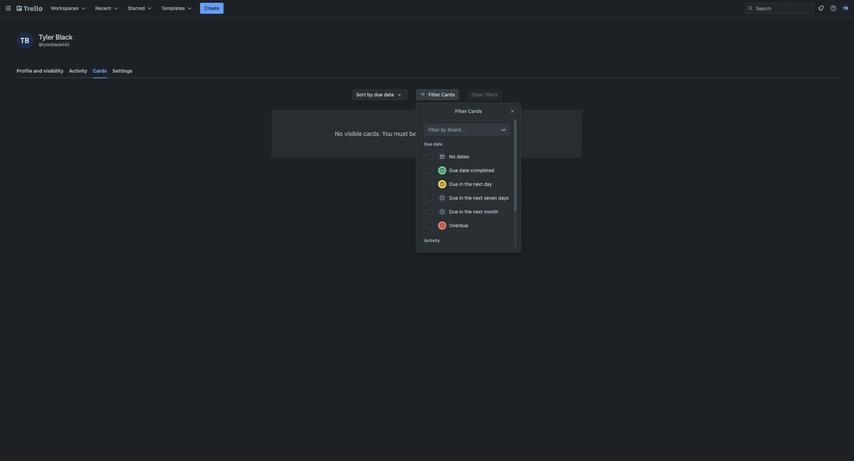 Task type: locate. For each thing, give the bounding box(es) containing it.
in down due in the next day
[[459, 195, 463, 201]]

1 in from the top
[[459, 181, 463, 187]]

1 horizontal spatial activity
[[424, 238, 440, 244]]

2 in from the top
[[459, 195, 463, 201]]

cards down clear
[[468, 108, 482, 114]]

clear filters button
[[467, 89, 502, 100]]

back to home image
[[17, 3, 42, 14]]

next left month
[[473, 209, 483, 215]]

3 next from the top
[[473, 209, 483, 215]]

0 horizontal spatial date
[[384, 92, 394, 98]]

1 vertical spatial date
[[433, 142, 443, 147]]

1 vertical spatial next
[[473, 195, 483, 201]]

the for seven
[[465, 195, 472, 201]]

due for due in the next month
[[449, 209, 458, 215]]

appear
[[484, 130, 504, 138]]

1 vertical spatial the
[[465, 195, 472, 201]]

0 horizontal spatial cards
[[93, 68, 107, 74]]

date down "no visible cards. you must be added to a card for it to appear here." on the top
[[433, 142, 443, 147]]

completed
[[471, 168, 494, 174]]

workspaces button
[[47, 3, 90, 14]]

date for due date completed
[[459, 168, 469, 174]]

filter inside filter cards button
[[429, 92, 440, 98]]

due
[[424, 142, 432, 147], [449, 168, 458, 174], [449, 181, 458, 187], [449, 195, 458, 201], [449, 209, 458, 215]]

2 horizontal spatial date
[[459, 168, 469, 174]]

sort by due date button
[[352, 89, 408, 100]]

recent
[[95, 5, 111, 11]]

in for due in the next month
[[459, 209, 463, 215]]

due up "overdue"
[[449, 209, 458, 215]]

activity link
[[69, 65, 87, 77]]

filter cards
[[429, 92, 455, 98], [455, 108, 482, 114]]

cards link
[[93, 65, 107, 78]]

the up "overdue"
[[465, 209, 472, 215]]

1 vertical spatial in
[[459, 195, 463, 201]]

by for sort
[[367, 92, 373, 98]]

due for due date
[[424, 142, 432, 147]]

in
[[459, 181, 463, 187], [459, 195, 463, 201], [459, 209, 463, 215]]

sort
[[356, 92, 366, 98]]

1 vertical spatial filter
[[455, 108, 467, 114]]

0 vertical spatial in
[[459, 181, 463, 187]]

search image
[[748, 6, 753, 11]]

due down due in the next day
[[449, 195, 458, 201]]

close popover image
[[510, 109, 515, 114]]

2 next from the top
[[473, 195, 483, 201]]

to left a
[[437, 130, 443, 138]]

1 horizontal spatial to
[[477, 130, 483, 138]]

1 vertical spatial by
[[441, 127, 446, 133]]

workspaces
[[51, 5, 79, 11]]

no
[[335, 130, 343, 138], [449, 154, 456, 160]]

0 horizontal spatial activity
[[69, 68, 87, 74]]

in for due in the next day
[[459, 181, 463, 187]]

must
[[394, 130, 408, 138]]

no left dates
[[449, 154, 456, 160]]

due down "due date completed" on the right of page
[[449, 181, 458, 187]]

0 vertical spatial by
[[367, 92, 373, 98]]

by inside sort by due date "popup button"
[[367, 92, 373, 98]]

1 horizontal spatial cards
[[441, 92, 455, 98]]

activity
[[69, 68, 87, 74], [424, 238, 440, 244]]

to
[[437, 130, 443, 138], [477, 130, 483, 138]]

1 vertical spatial filter cards
[[455, 108, 482, 114]]

tyler black (tylerblack440) image right open information menu image
[[842, 4, 850, 12]]

2 vertical spatial date
[[459, 168, 469, 174]]

1 the from the top
[[465, 181, 472, 187]]

no left visible
[[335, 130, 343, 138]]

settings
[[112, 68, 132, 74]]

1 horizontal spatial no
[[449, 154, 456, 160]]

date
[[384, 92, 394, 98], [433, 142, 443, 147], [459, 168, 469, 174]]

dates
[[457, 154, 469, 160]]

in up "overdue"
[[459, 209, 463, 215]]

0 vertical spatial filter
[[429, 92, 440, 98]]

2 vertical spatial cards
[[468, 108, 482, 114]]

added
[[418, 130, 436, 138]]

tylerblack440
[[42, 42, 69, 47]]

the down "due date completed" on the right of page
[[465, 181, 472, 187]]

1 vertical spatial cards
[[441, 92, 455, 98]]

the for month
[[465, 209, 472, 215]]

cards inside button
[[441, 92, 455, 98]]

due in the next day
[[449, 181, 492, 187]]

here.
[[505, 130, 519, 138]]

to right it on the top of page
[[477, 130, 483, 138]]

0 vertical spatial the
[[465, 181, 472, 187]]

next left seven
[[473, 195, 483, 201]]

cards right the "activity" 'link'
[[93, 68, 107, 74]]

1 horizontal spatial tyler black (tylerblack440) image
[[842, 4, 850, 12]]

2 vertical spatial next
[[473, 209, 483, 215]]

due for due in the next seven days
[[449, 195, 458, 201]]

next
[[473, 181, 483, 187], [473, 195, 483, 201], [473, 209, 483, 215]]

1 vertical spatial no
[[449, 154, 456, 160]]

be
[[409, 130, 416, 138]]

filter
[[429, 92, 440, 98], [455, 108, 467, 114], [429, 127, 440, 133]]

cards
[[93, 68, 107, 74], [441, 92, 455, 98], [468, 108, 482, 114]]

date down dates
[[459, 168, 469, 174]]

profile and visibility link
[[17, 65, 63, 77]]

3 the from the top
[[465, 209, 472, 215]]

tyler black (tylerblack440) image left the @
[[17, 32, 33, 49]]

0 horizontal spatial to
[[437, 130, 443, 138]]

0 vertical spatial date
[[384, 92, 394, 98]]

no for no dates
[[449, 154, 456, 160]]

0 horizontal spatial no
[[335, 130, 343, 138]]

Search field
[[753, 3, 814, 13]]

0 vertical spatial filter cards
[[429, 92, 455, 98]]

due down "no visible cards. you must be added to a card for it to appear here." on the top
[[424, 142, 432, 147]]

1 vertical spatial tyler black (tylerblack440) image
[[17, 32, 33, 49]]

0 horizontal spatial filter cards
[[429, 92, 455, 98]]

date right due on the left of the page
[[384, 92, 394, 98]]

profile and visibility
[[17, 68, 63, 74]]

cards left clear
[[441, 92, 455, 98]]

next left day at the top of page
[[473, 181, 483, 187]]

tyler black (tylerblack440) image
[[842, 4, 850, 12], [17, 32, 33, 49]]

by
[[367, 92, 373, 98], [441, 127, 446, 133]]

due down no dates
[[449, 168, 458, 174]]

due
[[374, 92, 383, 98]]

0 vertical spatial no
[[335, 130, 343, 138]]

by left due on the left of the page
[[367, 92, 373, 98]]

0 vertical spatial next
[[473, 181, 483, 187]]

days
[[498, 195, 509, 201]]

1 horizontal spatial date
[[433, 142, 443, 147]]

2 the from the top
[[465, 195, 472, 201]]

open information menu image
[[830, 5, 837, 12]]

0 horizontal spatial by
[[367, 92, 373, 98]]

you
[[382, 130, 392, 138]]

seven
[[484, 195, 497, 201]]

1 vertical spatial activity
[[424, 238, 440, 244]]

in down "due date completed" on the right of page
[[459, 181, 463, 187]]

1 next from the top
[[473, 181, 483, 187]]

1 horizontal spatial by
[[441, 127, 446, 133]]

the down due in the next day
[[465, 195, 472, 201]]

tyler
[[39, 33, 54, 41]]

0 horizontal spatial tyler black (tylerblack440) image
[[17, 32, 33, 49]]

2 vertical spatial the
[[465, 209, 472, 215]]

card
[[449, 130, 461, 138]]

by left the card
[[441, 127, 446, 133]]

the
[[465, 181, 472, 187], [465, 195, 472, 201], [465, 209, 472, 215]]

2 vertical spatial in
[[459, 209, 463, 215]]

3 in from the top
[[459, 209, 463, 215]]



Task type: vqa. For each thing, say whether or not it's contained in the screenshot.
EXPAND LIST IMAGE on the right top of page
no



Task type: describe. For each thing, give the bounding box(es) containing it.
0 notifications image
[[817, 4, 825, 12]]

due in the next seven days
[[449, 195, 509, 201]]

2 vertical spatial filter
[[429, 127, 440, 133]]

due for due date completed
[[449, 168, 458, 174]]

0 vertical spatial cards
[[93, 68, 107, 74]]

starred button
[[124, 3, 156, 14]]

no visible cards. you must be added to a card for it to appear here.
[[335, 130, 519, 138]]

1 to from the left
[[437, 130, 443, 138]]

@
[[39, 42, 42, 47]]

1 horizontal spatial filter cards
[[455, 108, 482, 114]]

overdue
[[449, 223, 468, 229]]

0 vertical spatial activity
[[69, 68, 87, 74]]

due in the next month
[[449, 209, 498, 215]]

filter cards button
[[416, 89, 459, 100]]

date inside sort by due date "popup button"
[[384, 92, 394, 98]]

profile
[[17, 68, 32, 74]]

a
[[444, 130, 448, 138]]

due date
[[424, 142, 443, 147]]

create button
[[200, 3, 224, 14]]

0 vertical spatial tyler black (tylerblack440) image
[[842, 4, 850, 12]]

visible
[[344, 130, 362, 138]]

for
[[463, 130, 471, 138]]

by for filter
[[441, 127, 446, 133]]

templates button
[[157, 3, 196, 14]]

due for due in the next day
[[449, 181, 458, 187]]

next for day
[[473, 181, 483, 187]]

visibility
[[43, 68, 63, 74]]

it
[[472, 130, 476, 138]]

filters
[[485, 92, 498, 98]]

sort by due date
[[356, 92, 394, 98]]

due date completed
[[449, 168, 494, 174]]

cards.
[[363, 130, 381, 138]]

board...
[[448, 127, 465, 133]]

day
[[484, 181, 492, 187]]

in for due in the next seven days
[[459, 195, 463, 201]]

next for month
[[473, 209, 483, 215]]

clear
[[472, 92, 484, 98]]

primary element
[[0, 0, 854, 17]]

2 horizontal spatial cards
[[468, 108, 482, 114]]

2 to from the left
[[477, 130, 483, 138]]

no dates
[[449, 154, 469, 160]]

date for due date
[[433, 142, 443, 147]]

create
[[204, 5, 219, 11]]

the for day
[[465, 181, 472, 187]]

black
[[56, 33, 73, 41]]

month
[[484, 209, 498, 215]]

clear filters
[[472, 92, 498, 98]]

next for seven
[[473, 195, 483, 201]]

tyler black @ tylerblack440
[[39, 33, 73, 47]]

settings link
[[112, 65, 132, 77]]

starred
[[128, 5, 145, 11]]

filter by board...
[[429, 127, 465, 133]]

and
[[33, 68, 42, 74]]

recent button
[[91, 3, 122, 14]]

filter cards inside filter cards button
[[429, 92, 455, 98]]

no for no visible cards. you must be added to a card for it to appear here.
[[335, 130, 343, 138]]

templates
[[161, 5, 185, 11]]



